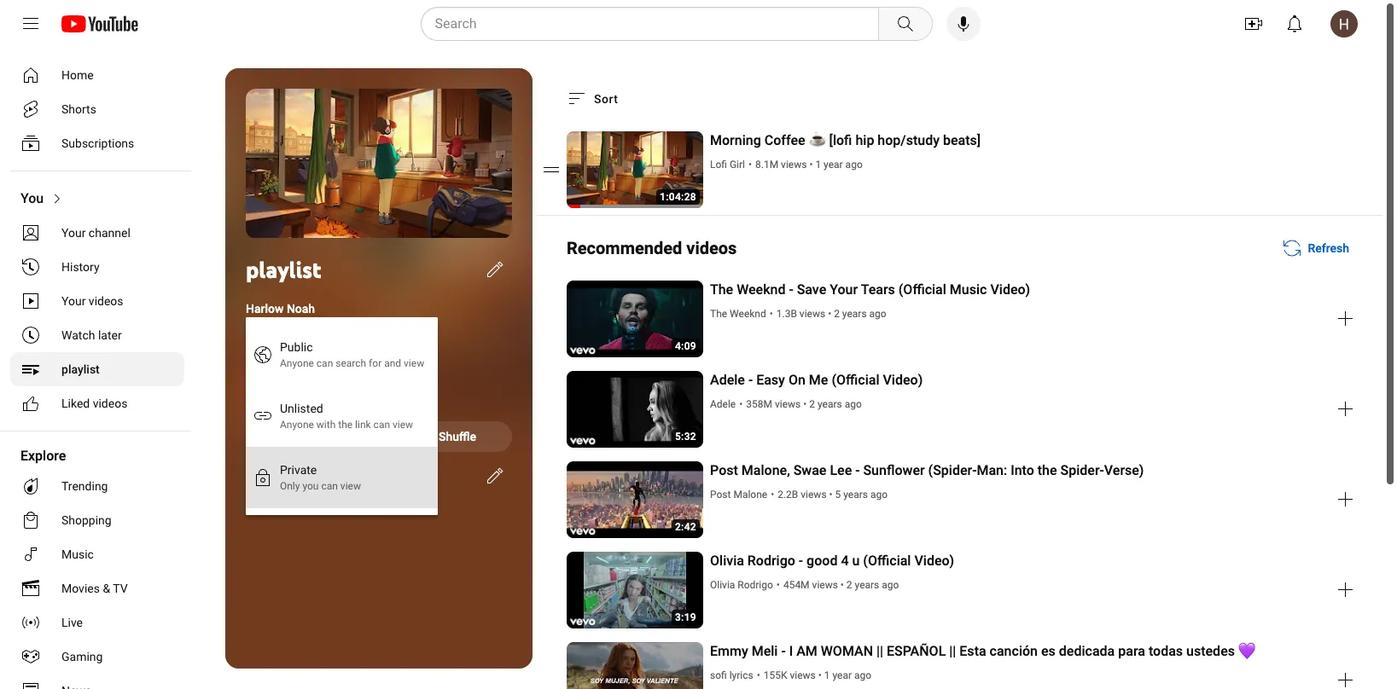 Task type: vqa. For each thing, say whether or not it's contained in the screenshot.


Task type: locate. For each thing, give the bounding box(es) containing it.
rodrigo left 454m
[[738, 580, 773, 592]]

0 vertical spatial anyone
[[280, 357, 314, 369]]

8.1m
[[755, 159, 779, 171]]

anyone inside unlisted anyone with the link can view
[[280, 419, 314, 431]]

0 horizontal spatial all
[[328, 430, 340, 443]]

1 vertical spatial view
[[393, 419, 413, 431]]

ago down tears
[[869, 308, 887, 320]]

0 vertical spatial the
[[710, 282, 733, 298]]

ago for u
[[882, 580, 899, 592]]

anyone for public
[[280, 357, 314, 369]]

1 play all link from the top
[[246, 89, 512, 252]]

1 left video
[[246, 353, 252, 365]]

|| right woman
[[877, 644, 884, 660]]

views down save at the right
[[800, 308, 826, 320]]

0 vertical spatial weeknd
[[737, 282, 786, 298]]

post malone link
[[710, 487, 769, 503]]

the weeknd - save your tears (official music video)
[[710, 282, 1031, 298]]

view
[[404, 357, 424, 369], [393, 419, 413, 431], [340, 480, 361, 492]]

1 vertical spatial playlist
[[61, 363, 100, 376]]

private
[[246, 329, 284, 343], [280, 463, 317, 477]]

1 vertical spatial adele
[[710, 399, 736, 411]]

0 horizontal spatial the
[[338, 419, 353, 431]]

olivia rodrigo link
[[710, 578, 774, 593]]

view inside private only you can view
[[340, 480, 361, 492]]

view right and in the left bottom of the page
[[404, 357, 424, 369]]

1 vertical spatial videos
[[89, 294, 123, 308]]

2 play all link from the top
[[246, 421, 376, 452]]

1 vertical spatial year
[[833, 670, 852, 682]]

private inside private only you can view
[[280, 463, 317, 477]]

0 vertical spatial music
[[950, 282, 987, 298]]

2 vertical spatial view
[[340, 480, 361, 492]]

0 horizontal spatial 1
[[246, 353, 252, 365]]

playlist
[[246, 255, 321, 284], [61, 363, 100, 376]]

- left good
[[799, 553, 803, 569]]

1 anyone from the top
[[280, 357, 314, 369]]

playlist down the watch
[[61, 363, 100, 376]]

malone,
[[742, 463, 790, 479]]

list box containing public
[[246, 317, 438, 515]]

save
[[797, 282, 827, 298]]

0 vertical spatial no
[[285, 353, 298, 365]]

0 vertical spatial private
[[246, 329, 284, 343]]

views down good
[[812, 580, 838, 592]]

adele left '358m' at the bottom of page
[[710, 399, 736, 411]]

1 vertical spatial 2
[[809, 399, 815, 411]]

2 horizontal spatial 1
[[824, 670, 830, 682]]

year for hip
[[824, 159, 843, 171]]

-
[[789, 282, 794, 298], [749, 372, 753, 388], [856, 463, 860, 479], [799, 553, 803, 569], [781, 644, 786, 660]]

5:32
[[675, 431, 697, 443]]

- for weeknd
[[789, 282, 794, 298]]

1 vertical spatial weeknd
[[730, 308, 766, 320]]

years right 5
[[844, 489, 868, 501]]

years for -
[[844, 489, 868, 501]]

olivia inside olivia rodrigo - good 4 u (official video) link
[[710, 553, 744, 569]]

weeknd
[[737, 282, 786, 298], [730, 308, 766, 320]]

the left 'link'
[[338, 419, 353, 431]]

• down woman
[[818, 670, 822, 682]]

view right you
[[340, 480, 361, 492]]

2:42 link
[[567, 462, 703, 540]]

you
[[303, 480, 319, 492]]

0 vertical spatial 1
[[816, 159, 821, 171]]

views
[[781, 159, 807, 171], [800, 308, 826, 320], [300, 353, 326, 365], [775, 399, 801, 411], [801, 489, 827, 501], [812, 580, 838, 592], [790, 670, 816, 682]]

2 for save
[[834, 308, 840, 320]]

- inside the adele - easy on me (official video) "link"
[[749, 372, 753, 388]]

post up the post malone link
[[710, 463, 738, 479]]

years down the weeknd - save your tears (official music video)
[[842, 308, 867, 320]]

adele
[[710, 372, 745, 388], [710, 399, 736, 411]]

can inside private only you can view
[[321, 480, 338, 492]]

music inside playlist main content
[[950, 282, 987, 298]]

video
[[254, 353, 279, 365]]

subscriptions
[[61, 137, 134, 150]]

|| left esta on the bottom right of page
[[949, 644, 956, 660]]

public option
[[246, 324, 438, 385]]

view for unlisted
[[393, 419, 413, 431]]

years
[[842, 308, 867, 320], [818, 399, 842, 411], [844, 489, 868, 501], [855, 580, 879, 592]]

emmy
[[710, 644, 748, 660]]

no right video
[[285, 353, 298, 365]]

0 horizontal spatial ||
[[877, 644, 884, 660]]

rodrigo
[[748, 553, 795, 569], [738, 580, 773, 592]]

1 horizontal spatial the
[[1038, 463, 1057, 479]]

1 down ☕️ at the top of the page
[[816, 159, 821, 171]]

you
[[20, 190, 44, 207]]

year down [lofi
[[824, 159, 843, 171]]

good
[[807, 553, 838, 569]]

the for the weeknd - save your tears (official music video)
[[710, 282, 733, 298]]

2.2b
[[778, 489, 798, 501]]

emmy meli - i am woman || español || esta canción es dedicada para todas ustedes 💜
[[710, 644, 1256, 660]]

view inside public anyone can search for and view
[[404, 357, 424, 369]]

1 horizontal spatial music
[[950, 282, 987, 298]]

0 vertical spatial view
[[404, 357, 424, 369]]

shopping link
[[10, 504, 184, 538], [10, 504, 184, 538]]

link
[[355, 419, 371, 431]]

your videos
[[61, 294, 123, 308]]

unlisted
[[280, 402, 323, 415]]

private up video
[[246, 329, 284, 343]]

1 adele from the top
[[710, 372, 745, 388]]

anyone down public
[[280, 357, 314, 369]]

- inside emmy meli - i am woman || español || esta canción es dedicada para todas ustedes 💜 link
[[781, 644, 786, 660]]

search
[[336, 357, 366, 369]]

1 vertical spatial rodrigo
[[738, 580, 773, 592]]

1 post from the top
[[710, 463, 738, 479]]

list box inside playlist main content
[[246, 317, 438, 515]]

views left 5
[[801, 489, 827, 501]]

anyone inside public anyone can search for and view
[[280, 357, 314, 369]]

harlow
[[246, 302, 284, 315]]

movies
[[61, 582, 100, 596]]

olivia
[[710, 553, 744, 569], [710, 580, 735, 592]]

1 vertical spatial the
[[710, 308, 727, 320]]

ago down olivia rodrigo - good 4 u (official video)
[[882, 580, 899, 592]]

views for olivia
[[812, 580, 838, 592]]

adele - easy on me (official video) link
[[710, 371, 1329, 390]]

view right 'link'
[[393, 419, 413, 431]]

2 olivia from the top
[[710, 580, 735, 592]]

on
[[789, 372, 806, 388]]

3 minutes, 19 seconds element
[[675, 612, 697, 624]]

0 vertical spatial playlist
[[246, 255, 321, 284]]

sofi lyrics link
[[710, 668, 754, 684]]

year down woman
[[833, 670, 852, 682]]

0 vertical spatial all
[[394, 158, 412, 170]]

gaming link
[[10, 640, 184, 674], [10, 640, 184, 674]]

(official right me
[[832, 372, 880, 388]]

can right 'link'
[[374, 419, 390, 431]]

history link
[[10, 250, 184, 284], [10, 250, 184, 284]]

olivia up "olivia rodrigo" 'link'
[[710, 553, 744, 569]]

your up history
[[61, 226, 86, 240]]

(official right the u
[[863, 553, 911, 569]]

0 vertical spatial post
[[710, 463, 738, 479]]

0 vertical spatial play all link
[[246, 89, 512, 252]]

play
[[367, 158, 391, 170], [302, 430, 325, 443]]

olivia up the emmy in the bottom of the page
[[710, 580, 735, 592]]

videos right liked
[[93, 397, 128, 411]]

private up only
[[280, 463, 317, 477]]

videos for liked videos
[[93, 397, 128, 411]]

no left only
[[246, 467, 261, 481]]

ago for tears
[[869, 308, 887, 320]]

olivia rodrigo - good 4 u (official video)
[[710, 553, 955, 569]]

1 vertical spatial play all
[[302, 430, 340, 443]]

0 vertical spatial 2
[[834, 308, 840, 320]]

years down the u
[[855, 580, 879, 592]]

2
[[834, 308, 840, 320], [809, 399, 815, 411], [847, 580, 852, 592]]

meli
[[752, 644, 778, 660]]

1 horizontal spatial play
[[367, 158, 391, 170]]

2 vertical spatial (official
[[863, 553, 911, 569]]

esta
[[960, 644, 986, 660]]

the right into
[[1038, 463, 1057, 479]]

post left malone
[[710, 489, 731, 501]]

1 vertical spatial can
[[374, 419, 390, 431]]

0 vertical spatial the
[[338, 419, 353, 431]]

1 vertical spatial post
[[710, 489, 731, 501]]

playlist up harlow noah link
[[246, 255, 321, 284]]

1 horizontal spatial 1
[[816, 159, 821, 171]]

0 vertical spatial can
[[317, 357, 333, 369]]

(official right tears
[[899, 282, 947, 298]]

2 down 4
[[847, 580, 852, 592]]

- right lee
[[856, 463, 860, 479]]

shopping
[[61, 514, 112, 528]]

views down coffee
[[781, 159, 807, 171]]

recommended videos
[[567, 238, 737, 259]]

- left easy
[[749, 372, 753, 388]]

private for private only you can view
[[280, 463, 317, 477]]

ago down adele - easy on me (official video) on the right
[[845, 399, 862, 411]]

1 vertical spatial no
[[246, 467, 261, 481]]

adele link
[[710, 397, 737, 412]]

1 the from the top
[[710, 282, 733, 298]]

1 horizontal spatial 2
[[834, 308, 840, 320]]

the left 1.3b
[[710, 308, 727, 320]]

(official inside olivia rodrigo - good 4 u (official video) link
[[863, 553, 911, 569]]

0 vertical spatial videos
[[687, 238, 737, 259]]

watch later
[[61, 329, 122, 342]]

the inside unlisted anyone with the link can view
[[338, 419, 353, 431]]

2 vertical spatial videos
[[93, 397, 128, 411]]

gaming
[[61, 650, 103, 664]]

can right you
[[321, 480, 338, 492]]

0 horizontal spatial music
[[61, 548, 94, 562]]

☕️
[[809, 132, 826, 149]]

your inside playlist main content
[[830, 282, 858, 298]]

None search field
[[390, 7, 936, 41]]

• left 5
[[829, 489, 833, 501]]

2 vertical spatial can
[[321, 480, 338, 492]]

watch later link
[[10, 318, 184, 353], [10, 318, 184, 353]]

1 horizontal spatial ||
[[949, 644, 956, 660]]

liked videos
[[61, 397, 128, 411]]

video) inside "link"
[[883, 372, 923, 388]]

videos up the later
[[89, 294, 123, 308]]

0 vertical spatial play all
[[367, 158, 412, 170]]

shorts
[[61, 102, 96, 116]]

group inside playlist main content
[[246, 309, 438, 524]]

0 horizontal spatial playlist
[[61, 363, 100, 376]]

2 vertical spatial 2
[[847, 580, 852, 592]]

0 horizontal spatial 2
[[809, 399, 815, 411]]

1 vertical spatial play all link
[[246, 421, 376, 452]]

ago down woman
[[854, 670, 872, 682]]

1 vertical spatial private
[[280, 463, 317, 477]]

olivia for olivia rodrigo • 454m views • 2 years ago
[[710, 580, 735, 592]]

- inside olivia rodrigo - good 4 u (official video) link
[[799, 553, 803, 569]]

rodrigo up 454m
[[748, 553, 795, 569]]

(official inside the weeknd - save your tears (official music video) link
[[899, 282, 947, 298]]

morning
[[710, 132, 761, 149]]

lyrics
[[730, 670, 753, 682]]

ago for sunflower
[[871, 489, 888, 501]]

2 down adele - easy on me (official video) on the right
[[809, 399, 815, 411]]

1 vertical spatial (official
[[832, 372, 880, 388]]

your right save at the right
[[830, 282, 858, 298]]

sofi
[[710, 670, 727, 682]]

2 adele from the top
[[710, 399, 736, 411]]

ago down morning coffee ☕️ [lofi hip hop/study beats]
[[846, 159, 863, 171]]

can left search
[[317, 357, 333, 369]]

can
[[317, 357, 333, 369], [374, 419, 390, 431], [321, 480, 338, 492]]

2 anyone from the top
[[280, 419, 314, 431]]

1 vertical spatial play
[[302, 430, 325, 443]]

1 vertical spatial all
[[328, 430, 340, 443]]

views down the 'am' on the bottom of the page
[[790, 670, 816, 682]]

2:42
[[675, 522, 697, 534]]

2 vertical spatial 1
[[824, 670, 830, 682]]

0 vertical spatial olivia
[[710, 553, 744, 569]]

all
[[394, 158, 412, 170], [328, 430, 340, 443]]

with
[[317, 419, 336, 431]]

tears
[[861, 282, 895, 298]]

weeknd for -
[[737, 282, 786, 298]]

rodrigo for •
[[738, 580, 773, 592]]

videos inside playlist main content
[[687, 238, 737, 259]]

•
[[749, 159, 752, 171], [810, 159, 813, 171], [770, 308, 773, 320], [828, 308, 832, 320], [739, 399, 743, 411], [803, 399, 807, 411], [771, 489, 774, 501], [829, 489, 833, 501], [777, 580, 780, 592], [841, 580, 844, 592], [757, 670, 760, 682], [818, 670, 822, 682]]

- left save at the right
[[789, 282, 794, 298]]

post inside post malone, swae lee - sunflower (spider-man: into the spider-verse) link
[[710, 463, 738, 479]]

0 vertical spatial (official
[[899, 282, 947, 298]]

- left i
[[781, 644, 786, 660]]

sunflower
[[863, 463, 925, 479]]

5 minutes, 32 seconds element
[[675, 431, 697, 443]]

group containing private
[[246, 309, 438, 524]]

views left updated
[[300, 353, 326, 365]]

todas
[[1149, 644, 1183, 660]]

Refresh text field
[[1308, 242, 1350, 255]]

(spider-
[[928, 463, 977, 479]]

anyone down the unlisted
[[280, 419, 314, 431]]

1 vertical spatial anyone
[[280, 419, 314, 431]]

0 horizontal spatial play
[[302, 430, 325, 443]]

year
[[824, 159, 843, 171], [833, 670, 852, 682]]

adele inside "link"
[[710, 372, 745, 388]]

movies & tv
[[61, 582, 128, 596]]

0 vertical spatial rodrigo
[[748, 553, 795, 569]]

group
[[246, 309, 438, 524]]

weeknd up the weeknd link
[[737, 282, 786, 298]]

adele up the adele link
[[710, 372, 745, 388]]

view inside unlisted anyone with the link can view
[[393, 419, 413, 431]]

u
[[852, 553, 860, 569]]

- for meli
[[781, 644, 786, 660]]

weeknd left 1.3b
[[730, 308, 766, 320]]

1
[[816, 159, 821, 171], [246, 353, 252, 365], [824, 670, 830, 682]]

(official
[[899, 282, 947, 298], [832, 372, 880, 388], [863, 553, 911, 569]]

1 olivia from the top
[[710, 553, 744, 569]]

2 the from the top
[[710, 308, 727, 320]]

videos down 1:04:28
[[687, 238, 737, 259]]

- inside the weeknd - save your tears (official music video) link
[[789, 282, 794, 298]]

2 down the weeknd - save your tears (official music video)
[[834, 308, 840, 320]]

views for emmy
[[790, 670, 816, 682]]

2 horizontal spatial 2
[[847, 580, 852, 592]]

years for 4
[[855, 580, 879, 592]]

live link
[[10, 606, 184, 640], [10, 606, 184, 640]]

private inside private popup button
[[246, 329, 284, 343]]

list box
[[246, 317, 438, 515]]

1 down woman
[[824, 670, 830, 682]]

ago
[[846, 159, 863, 171], [869, 308, 887, 320], [845, 399, 862, 411], [871, 489, 888, 501], [882, 580, 899, 592], [854, 670, 872, 682]]

the up the weeknd link
[[710, 282, 733, 298]]

play all link
[[246, 89, 512, 252], [246, 421, 376, 452]]

no
[[285, 353, 298, 365], [246, 467, 261, 481]]

0 vertical spatial year
[[824, 159, 843, 171]]

private option
[[246, 447, 438, 508]]

your up the watch
[[61, 294, 86, 308]]

0 vertical spatial adele
[[710, 372, 745, 388]]

spider-
[[1061, 463, 1104, 479]]

1 vertical spatial video)
[[883, 372, 923, 388]]

2 post from the top
[[710, 489, 731, 501]]

• right girl
[[749, 159, 752, 171]]

1 horizontal spatial playlist
[[246, 255, 321, 284]]

• down 4
[[841, 580, 844, 592]]

ago down sunflower
[[871, 489, 888, 501]]

Search text field
[[435, 13, 875, 35]]

1 vertical spatial olivia
[[710, 580, 735, 592]]

post malone, swae lee - sunflower (spider-man: into the spider-verse) link
[[710, 462, 1329, 481]]



Task type: describe. For each thing, give the bounding box(es) containing it.
olivia rodrigo • 454m views • 2 years ago
[[710, 580, 899, 592]]

1 horizontal spatial all
[[394, 158, 412, 170]]

(official inside the adele - easy on me (official video) "link"
[[832, 372, 880, 388]]

watch
[[61, 329, 95, 342]]

harlow noah
[[246, 302, 315, 315]]

can inside unlisted anyone with the link can view
[[374, 419, 390, 431]]

sort button
[[567, 89, 618, 109]]

1:04:28 link
[[567, 131, 703, 210]]

5
[[835, 489, 841, 501]]

sort
[[594, 92, 618, 106]]

views down on
[[775, 399, 801, 411]]

adele for adele • 358m views • 2 years ago
[[710, 399, 736, 411]]

the weeknd link
[[710, 306, 767, 322]]

the weeknd • 1.3b views • 2 years ago
[[710, 308, 887, 320]]

Play all text field
[[302, 430, 340, 443]]

ago for woman
[[854, 670, 872, 682]]

anyone for unlisted
[[280, 419, 314, 431]]

2 for good
[[847, 580, 852, 592]]

1 for morning
[[816, 159, 821, 171]]

1 || from the left
[[877, 644, 884, 660]]

sofi lyrics • 155k views • 1 year ago
[[710, 670, 872, 682]]

and
[[384, 357, 401, 369]]

updated
[[332, 353, 370, 365]]

years for your
[[842, 308, 867, 320]]

(official for u
[[863, 553, 911, 569]]

views for morning
[[781, 159, 807, 171]]

public
[[280, 340, 313, 354]]

3:19
[[675, 612, 697, 624]]

recommended
[[567, 238, 682, 259]]

• right the adele link
[[739, 399, 743, 411]]

description
[[264, 467, 323, 481]]

1 hour, 4 minutes, 28 seconds element
[[660, 191, 697, 203]]

views for the
[[800, 308, 826, 320]]

hip
[[856, 132, 874, 149]]

view for public
[[404, 357, 424, 369]]

public anyone can search for and view
[[280, 340, 424, 369]]

💜
[[1239, 644, 1256, 660]]

0 horizontal spatial no
[[246, 467, 261, 481]]

0 horizontal spatial play all
[[302, 430, 340, 443]]

morning coffee ☕️ [lofi hip hop/study beats] link
[[710, 131, 1329, 150]]

home
[[61, 68, 94, 82]]

dedicada
[[1059, 644, 1115, 660]]

playlist inside main content
[[246, 255, 321, 284]]

454m
[[784, 580, 810, 592]]

• left 155k at the bottom right of page
[[757, 670, 760, 682]]

2 vertical spatial video)
[[915, 553, 955, 569]]

lofi girl link
[[710, 157, 746, 172]]

- for rodrigo
[[799, 553, 803, 569]]

the for the weeknd • 1.3b views • 2 years ago
[[710, 308, 727, 320]]

español
[[887, 644, 946, 660]]

private button
[[246, 321, 303, 351]]

no description
[[246, 467, 323, 481]]

1 for emmy
[[824, 670, 830, 682]]

155k
[[764, 670, 787, 682]]

es
[[1041, 644, 1056, 660]]

- inside post malone, swae lee - sunflower (spider-man: into the spider-verse) link
[[856, 463, 860, 479]]

4 minutes, 9 seconds element
[[675, 341, 697, 353]]

avatar image image
[[1331, 10, 1358, 38]]

shuffle
[[439, 430, 476, 443]]

0 vertical spatial video)
[[991, 282, 1031, 298]]

beats]
[[943, 132, 981, 149]]

year for am
[[833, 670, 852, 682]]

your for your channel
[[61, 226, 86, 240]]

1 horizontal spatial no
[[285, 353, 298, 365]]

3:19 link
[[567, 552, 703, 631]]

lofi girl • 8.1m views • 1 year ago
[[710, 159, 863, 171]]

olivia for olivia rodrigo - good 4 u (official video)
[[710, 553, 744, 569]]

post for post malone • 2.2b views • 5 years ago
[[710, 489, 731, 501]]

swae
[[794, 463, 827, 479]]

into
[[1011, 463, 1034, 479]]

4:09
[[675, 341, 697, 353]]

1 vertical spatial 1
[[246, 353, 252, 365]]

adele for adele - easy on me (official video)
[[710, 372, 745, 388]]

history
[[61, 260, 99, 274]]

4
[[841, 553, 849, 569]]

i
[[789, 644, 793, 660]]

refresh button
[[1274, 233, 1363, 264]]

1:04:28
[[660, 191, 697, 203]]

me
[[809, 372, 828, 388]]

hop/study
[[878, 132, 940, 149]]

0 vertical spatial play
[[367, 158, 391, 170]]

noah
[[287, 302, 315, 315]]

tv
[[113, 582, 128, 596]]

unlisted anyone with the link can view
[[280, 402, 413, 431]]

emmy meli - i am woman || español || esta canción es dedicada para todas ustedes 💜 link
[[710, 643, 1329, 662]]

weeknd for •
[[730, 308, 766, 320]]

years down me
[[818, 399, 842, 411]]

girl
[[730, 159, 745, 171]]

views for post
[[801, 489, 827, 501]]

malone
[[734, 489, 768, 501]]

only
[[280, 480, 300, 492]]

harlow noah link
[[246, 300, 315, 317]]

1 vertical spatial the
[[1038, 463, 1057, 479]]

rodrigo for -
[[748, 553, 795, 569]]

1 vertical spatial music
[[61, 548, 94, 562]]

channel
[[89, 226, 130, 240]]

• left 454m
[[777, 580, 780, 592]]

videos for recommended videos
[[687, 238, 737, 259]]

post for post malone, swae lee - sunflower (spider-man: into the spider-verse)
[[710, 463, 738, 479]]

morning coffee ☕️ [lofi hip hop/study beats]
[[710, 132, 981, 149]]

1 horizontal spatial play all
[[367, 158, 412, 170]]

• right 1.3b
[[828, 308, 832, 320]]

358m
[[746, 399, 773, 411]]

5:32 link
[[567, 371, 703, 450]]

woman
[[821, 644, 873, 660]]

(official for tears
[[899, 282, 947, 298]]

• left 2.2b
[[771, 489, 774, 501]]

can inside public anyone can search for and view
[[317, 357, 333, 369]]

man:
[[977, 463, 1007, 479]]

liked
[[61, 397, 90, 411]]

private for private
[[246, 329, 284, 343]]

• down on
[[803, 399, 807, 411]]

videos for your videos
[[89, 294, 123, 308]]

your channel
[[61, 226, 130, 240]]

• left 1.3b
[[770, 308, 773, 320]]

easy
[[756, 372, 785, 388]]

refresh
[[1308, 242, 1350, 255]]

coffee
[[765, 132, 805, 149]]

ago for hop/study
[[846, 159, 863, 171]]

Shuffle text field
[[439, 430, 476, 443]]

your for your videos
[[61, 294, 86, 308]]

shuffle link
[[382, 421, 512, 452]]

2 || from the left
[[949, 644, 956, 660]]

live
[[61, 616, 83, 630]]

• down ☕️ at the top of the page
[[810, 159, 813, 171]]

lofi
[[710, 159, 727, 171]]

playlist main content
[[72, 48, 1384, 690]]

unlisted option
[[246, 385, 438, 447]]

2 minutes, 42 seconds element
[[675, 522, 697, 534]]

olivia rodrigo - good 4 u (official video) link
[[710, 552, 1329, 571]]

private only you can view
[[280, 463, 361, 492]]



